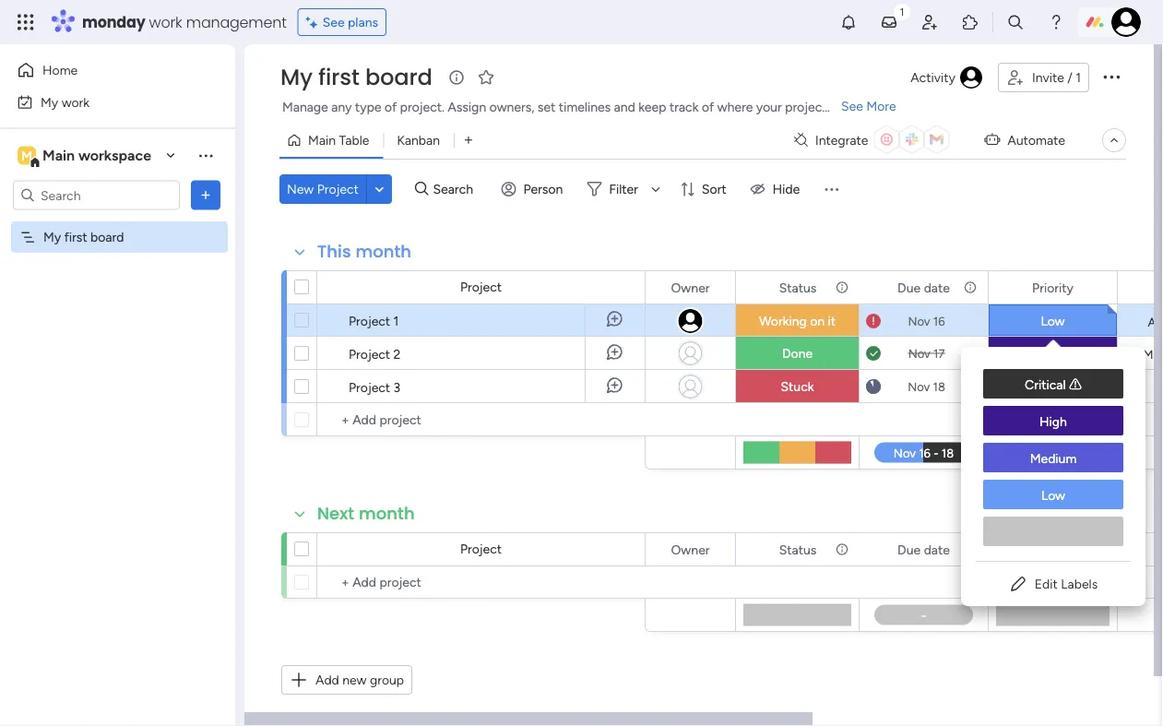 Task type: describe. For each thing, give the bounding box(es) containing it.
2 due date from the top
[[898, 542, 950, 557]]

status for 2nd status field from the bottom
[[779, 280, 817, 295]]

3
[[394, 379, 401, 395]]

workspace image
[[18, 145, 36, 166]]

kanban
[[397, 132, 440, 148]]

project inside button
[[317, 181, 359, 197]]

this
[[317, 240, 351, 263]]

high inside high 'option'
[[1040, 414, 1068, 430]]

2 owner field from the top
[[667, 539, 715, 560]]

show board description image
[[446, 68, 468, 87]]

person
[[524, 181, 563, 197]]

track
[[670, 99, 699, 115]]

workspace
[[78, 147, 151, 164]]

1 due date field from the top
[[893, 277, 955, 298]]

type
[[355, 99, 382, 115]]

next
[[317, 502, 355, 526]]

more
[[867, 98, 897, 114]]

project 2
[[349, 346, 401, 362]]

v2 overdue deadline image
[[867, 312, 881, 330]]

critical
[[1025, 377, 1066, 393]]

17
[[934, 346, 945, 361]]

status for 1st status field from the bottom of the page
[[779, 542, 817, 557]]

date for second due date field from the bottom of the page
[[924, 280, 950, 295]]

manage any type of project. assign owners, set timelines and keep track of where your project stands.
[[282, 99, 871, 115]]

nov 17
[[909, 346, 945, 361]]

home button
[[11, 55, 198, 85]]

collapse board header image
[[1107, 133, 1122, 148]]

notifications image
[[840, 13, 858, 31]]

my first board list box
[[0, 218, 235, 502]]

18
[[933, 379, 946, 394]]

0 vertical spatial my first board
[[281, 62, 433, 93]]

main workspace
[[42, 147, 151, 164]]

new project
[[287, 181, 359, 197]]

stuck
[[781, 379, 814, 394]]

Search field
[[429, 176, 484, 202]]

priority for 1st priority field from the bottom of the page
[[1033, 542, 1074, 557]]

apps image
[[962, 13, 980, 31]]

my inside button
[[41, 94, 58, 110]]

management
[[186, 12, 287, 32]]

integrate
[[816, 132, 869, 148]]

filter button
[[580, 174, 667, 204]]

edit labels
[[1035, 576, 1098, 592]]

owner for 1st owner field from the bottom of the page
[[671, 542, 710, 557]]

see plans button
[[298, 8, 387, 36]]

1 medium from the top
[[1030, 379, 1077, 394]]

0 horizontal spatial option
[[0, 221, 235, 224]]

group
[[370, 672, 404, 688]]

low inside low option
[[1042, 488, 1066, 503]]

1 image
[[894, 1, 911, 22]]

critical ⚠️️
[[1025, 377, 1082, 393]]

project 1
[[349, 313, 399, 329]]

john smith image
[[1112, 7, 1142, 37]]

activity button
[[904, 63, 991, 92]]

add
[[316, 672, 339, 688]]

my work
[[41, 94, 90, 110]]

hide button
[[743, 174, 811, 204]]

manage
[[282, 99, 328, 115]]

1 horizontal spatial board
[[365, 62, 433, 93]]

working
[[759, 313, 807, 329]]

my first board inside my first board list box
[[43, 229, 124, 245]]

where
[[718, 99, 753, 115]]

see plans
[[323, 14, 378, 30]]

add new group button
[[281, 665, 413, 695]]

month for next month
[[359, 502, 415, 526]]

first inside list box
[[64, 229, 87, 245]]

1 vertical spatial 1
[[394, 313, 399, 329]]

it
[[828, 313, 836, 329]]

sort
[[702, 181, 727, 197]]

invite / 1 button
[[998, 63, 1090, 92]]

help image
[[1047, 13, 1066, 31]]

owner for first owner field from the top of the page
[[671, 280, 710, 295]]

autopilot image
[[985, 128, 1001, 151]]

low option
[[984, 480, 1124, 509]]

2 of from the left
[[702, 99, 714, 115]]

activity
[[911, 70, 956, 85]]

2 due date field from the top
[[893, 539, 955, 560]]

1 horizontal spatial first
[[318, 62, 360, 93]]

priority for 2nd priority field from the bottom
[[1033, 280, 1074, 295]]

automate
[[1008, 132, 1066, 148]]

your
[[757, 99, 782, 115]]

menu image
[[822, 180, 841, 198]]

1 due date from the top
[[898, 280, 950, 295]]

see more
[[842, 98, 897, 114]]

main table
[[308, 132, 370, 148]]

workspace options image
[[197, 146, 215, 164]]

table
[[339, 132, 370, 148]]

This month field
[[313, 240, 416, 264]]

nov 16
[[908, 314, 945, 329]]

set
[[538, 99, 556, 115]]

nov for nov 16
[[908, 314, 931, 329]]

my inside list box
[[43, 229, 61, 245]]

home
[[42, 62, 78, 78]]

keep
[[639, 99, 667, 115]]

done
[[782, 346, 813, 361]]

2 priority field from the top
[[1028, 539, 1079, 560]]



Task type: locate. For each thing, give the bounding box(es) containing it.
0 vertical spatial month
[[356, 240, 412, 263]]

0 vertical spatial due date field
[[893, 277, 955, 298]]

Search in workspace field
[[39, 185, 154, 206]]

date
[[924, 280, 950, 295], [924, 542, 950, 557]]

Due date field
[[893, 277, 955, 298], [893, 539, 955, 560]]

2 low from the top
[[1042, 488, 1066, 503]]

main left table
[[308, 132, 336, 148]]

1 horizontal spatial 1
[[1076, 70, 1082, 85]]

0 vertical spatial work
[[149, 12, 182, 32]]

my up manage
[[281, 62, 313, 93]]

v2 search image
[[415, 179, 429, 200]]

work for my
[[62, 94, 90, 110]]

2 + add project text field from the top
[[327, 571, 637, 593]]

0 vertical spatial priority
[[1033, 280, 1074, 295]]

my first board down "search in workspace" field
[[43, 229, 124, 245]]

0 horizontal spatial of
[[385, 99, 397, 115]]

1 horizontal spatial see
[[842, 98, 864, 114]]

dapulse integrations image
[[795, 133, 808, 147]]

1 vertical spatial board
[[90, 229, 124, 245]]

nov left 17
[[909, 346, 931, 361]]

Status field
[[775, 277, 822, 298], [775, 539, 822, 560]]

arrow down image
[[645, 178, 667, 200]]

board inside list box
[[90, 229, 124, 245]]

invite members image
[[921, 13, 939, 31]]

main inside button
[[308, 132, 336, 148]]

add new group
[[316, 672, 404, 688]]

see left more
[[842, 98, 864, 114]]

working on it
[[759, 313, 836, 329]]

angle down image
[[375, 182, 384, 196]]

0 vertical spatial high
[[1040, 346, 1067, 361]]

board down "search in workspace" field
[[90, 229, 124, 245]]

1 vertical spatial work
[[62, 94, 90, 110]]

1 vertical spatial high
[[1040, 414, 1068, 430]]

Priority field
[[1028, 277, 1079, 298], [1028, 539, 1079, 560]]

0 horizontal spatial work
[[62, 94, 90, 110]]

see inside button
[[323, 14, 345, 30]]

1 horizontal spatial work
[[149, 12, 182, 32]]

work for monday
[[149, 12, 182, 32]]

and
[[614, 99, 636, 115]]

options image
[[197, 186, 215, 204]]

m
[[21, 148, 32, 163]]

1 vertical spatial status
[[779, 542, 817, 557]]

act
[[1149, 315, 1164, 329]]

1 due from the top
[[898, 280, 921, 295]]

1 vertical spatial option
[[984, 517, 1124, 546]]

1 vertical spatial due date
[[898, 542, 950, 557]]

0 vertical spatial due date
[[898, 280, 950, 295]]

2 status from the top
[[779, 542, 817, 557]]

nov
[[908, 314, 931, 329], [909, 346, 931, 361], [908, 379, 930, 394]]

1 vertical spatial month
[[359, 502, 415, 526]]

nov for nov 17
[[909, 346, 931, 361]]

2 vertical spatial my
[[43, 229, 61, 245]]

high up medium option
[[1040, 414, 1068, 430]]

low up critical ⚠️️ option
[[1041, 313, 1065, 329]]

monday
[[82, 12, 145, 32]]

0 vertical spatial first
[[318, 62, 360, 93]]

1 horizontal spatial main
[[308, 132, 336, 148]]

3 nov from the top
[[908, 379, 930, 394]]

inbox image
[[880, 13, 899, 31]]

add to favorites image
[[477, 68, 495, 86]]

first down "search in workspace" field
[[64, 229, 87, 245]]

on
[[810, 313, 825, 329]]

board up project.
[[365, 62, 433, 93]]

person button
[[494, 174, 574, 204]]

option
[[0, 221, 235, 224], [984, 517, 1124, 546]]

0 vertical spatial option
[[0, 221, 235, 224]]

1 date from the top
[[924, 280, 950, 295]]

Next month field
[[313, 502, 420, 526]]

2 status field from the top
[[775, 539, 822, 560]]

2 vertical spatial nov
[[908, 379, 930, 394]]

medium option
[[984, 443, 1124, 472]]

1 nov from the top
[[908, 314, 931, 329]]

mee
[[1144, 347, 1164, 362]]

1
[[1076, 70, 1082, 85], [394, 313, 399, 329]]

0 horizontal spatial 1
[[394, 313, 399, 329]]

timelines
[[559, 99, 611, 115]]

medium
[[1030, 379, 1077, 394], [1030, 451, 1077, 466]]

main right workspace image
[[42, 147, 75, 164]]

1 low from the top
[[1041, 313, 1065, 329]]

main inside workspace selection element
[[42, 147, 75, 164]]

option down low option
[[984, 517, 1124, 546]]

high
[[1040, 346, 1067, 361], [1040, 414, 1068, 430]]

Owner field
[[667, 277, 715, 298], [667, 539, 715, 560]]

1 status from the top
[[779, 280, 817, 295]]

my first board
[[281, 62, 433, 93], [43, 229, 124, 245]]

2
[[394, 346, 401, 362]]

assign
[[448, 99, 487, 115]]

1 + add project text field from the top
[[327, 409, 637, 431]]

0 vertical spatial status field
[[775, 277, 822, 298]]

owners,
[[490, 99, 535, 115]]

my down "search in workspace" field
[[43, 229, 61, 245]]

month inside field
[[356, 240, 412, 263]]

edit labels button
[[976, 569, 1131, 599]]

date for second due date field from the top
[[924, 542, 950, 557]]

0 vertical spatial priority field
[[1028, 277, 1079, 298]]

0 vertical spatial medium
[[1030, 379, 1077, 394]]

hide
[[773, 181, 800, 197]]

1 vertical spatial owner field
[[667, 539, 715, 560]]

list box containing critical ⚠️️
[[962, 354, 1146, 561]]

month right this
[[356, 240, 412, 263]]

medium up low option
[[1030, 451, 1077, 466]]

1 inside the invite / 1 button
[[1076, 70, 1082, 85]]

1 right /
[[1076, 70, 1082, 85]]

new project button
[[280, 174, 366, 204]]

1 vertical spatial due
[[898, 542, 921, 557]]

0 vertical spatial low
[[1041, 313, 1065, 329]]

0 horizontal spatial main
[[42, 147, 75, 164]]

of right track
[[702, 99, 714, 115]]

new
[[343, 672, 367, 688]]

sort button
[[673, 174, 738, 204]]

1 vertical spatial date
[[924, 542, 950, 557]]

my
[[281, 62, 313, 93], [41, 94, 58, 110], [43, 229, 61, 245]]

1 owner field from the top
[[667, 277, 715, 298]]

1 vertical spatial my
[[41, 94, 58, 110]]

month right next
[[359, 502, 415, 526]]

2 medium from the top
[[1030, 451, 1077, 466]]

1 vertical spatial priority
[[1033, 542, 1074, 557]]

project
[[785, 99, 827, 115]]

1 vertical spatial medium
[[1030, 451, 1077, 466]]

main for main table
[[308, 132, 336, 148]]

month inside 'field'
[[359, 502, 415, 526]]

0 vertical spatial see
[[323, 14, 345, 30]]

new
[[287, 181, 314, 197]]

project
[[317, 181, 359, 197], [460, 279, 502, 295], [349, 313, 390, 329], [349, 346, 390, 362], [349, 379, 390, 395], [460, 541, 502, 557]]

low down medium option
[[1042, 488, 1066, 503]]

1 up 2
[[394, 313, 399, 329]]

plans
[[348, 14, 378, 30]]

1 vertical spatial nov
[[909, 346, 931, 361]]

0 vertical spatial nov
[[908, 314, 931, 329]]

1 horizontal spatial of
[[702, 99, 714, 115]]

due date
[[898, 280, 950, 295], [898, 542, 950, 557]]

see for see more
[[842, 98, 864, 114]]

⚠️️
[[1069, 377, 1082, 393]]

1 horizontal spatial option
[[984, 517, 1124, 546]]

work down home
[[62, 94, 90, 110]]

first up the any
[[318, 62, 360, 93]]

search everything image
[[1007, 13, 1025, 31]]

1 vertical spatial status field
[[775, 539, 822, 560]]

1 priority from the top
[[1033, 280, 1074, 295]]

options image
[[1101, 65, 1123, 87]]

invite
[[1033, 70, 1065, 85]]

1 vertical spatial my first board
[[43, 229, 124, 245]]

1 vertical spatial see
[[842, 98, 864, 114]]

option down "search in workspace" field
[[0, 221, 235, 224]]

1 vertical spatial + add project text field
[[327, 571, 637, 593]]

16
[[934, 314, 945, 329]]

2 date from the top
[[924, 542, 950, 557]]

1 owner from the top
[[671, 280, 710, 295]]

this month
[[317, 240, 412, 263]]

0 vertical spatial my
[[281, 62, 313, 93]]

nov 18
[[908, 379, 946, 394]]

work inside button
[[62, 94, 90, 110]]

2 due from the top
[[898, 542, 921, 557]]

month for this month
[[356, 240, 412, 263]]

main
[[308, 132, 336, 148], [42, 147, 75, 164]]

1 status field from the top
[[775, 277, 822, 298]]

month
[[356, 240, 412, 263], [359, 502, 415, 526]]

My first board field
[[276, 62, 437, 93]]

stands.
[[831, 99, 871, 115]]

low
[[1041, 313, 1065, 329], [1042, 488, 1066, 503]]

1 vertical spatial owner
[[671, 542, 710, 557]]

2 priority from the top
[[1033, 542, 1074, 557]]

0 horizontal spatial board
[[90, 229, 124, 245]]

project.
[[400, 99, 445, 115]]

1 vertical spatial due date field
[[893, 539, 955, 560]]

high up critical ⚠️️ option
[[1040, 346, 1067, 361]]

0 vertical spatial owner field
[[667, 277, 715, 298]]

monday work management
[[82, 12, 287, 32]]

/
[[1068, 70, 1073, 85]]

+ Add project text field
[[327, 409, 637, 431], [327, 571, 637, 593]]

workspace selection element
[[18, 144, 154, 168]]

nov for nov 18
[[908, 379, 930, 394]]

1 vertical spatial priority field
[[1028, 539, 1079, 560]]

0 vertical spatial + add project text field
[[327, 409, 637, 431]]

first
[[318, 62, 360, 93], [64, 229, 87, 245]]

filter
[[609, 181, 638, 197]]

nov left 16
[[908, 314, 931, 329]]

invite / 1
[[1033, 70, 1082, 85]]

0 horizontal spatial first
[[64, 229, 87, 245]]

see
[[323, 14, 345, 30], [842, 98, 864, 114]]

my work button
[[11, 87, 198, 117]]

0 horizontal spatial my first board
[[43, 229, 124, 245]]

1 vertical spatial low
[[1042, 488, 1066, 503]]

see for see plans
[[323, 14, 345, 30]]

of right type
[[385, 99, 397, 115]]

my down home
[[41, 94, 58, 110]]

medium up high 'option'
[[1030, 379, 1077, 394]]

priority
[[1033, 280, 1074, 295], [1033, 542, 1074, 557]]

my first board up type
[[281, 62, 433, 93]]

1 priority field from the top
[[1028, 277, 1079, 298]]

list box
[[962, 354, 1146, 561]]

kanban button
[[383, 126, 454, 155]]

1 horizontal spatial my first board
[[281, 62, 433, 93]]

0 vertical spatial date
[[924, 280, 950, 295]]

add view image
[[465, 134, 473, 147]]

edit
[[1035, 576, 1058, 592]]

1 of from the left
[[385, 99, 397, 115]]

any
[[332, 99, 352, 115]]

2 nov from the top
[[909, 346, 931, 361]]

select product image
[[17, 13, 35, 31]]

0 vertical spatial status
[[779, 280, 817, 295]]

high option
[[984, 406, 1124, 436]]

project 3
[[349, 379, 401, 395]]

0 vertical spatial owner
[[671, 280, 710, 295]]

v2 done deadline image
[[867, 345, 881, 362]]

0 vertical spatial due
[[898, 280, 921, 295]]

labels
[[1061, 576, 1098, 592]]

next month
[[317, 502, 415, 526]]

board
[[365, 62, 433, 93], [90, 229, 124, 245]]

medium inside medium option
[[1030, 451, 1077, 466]]

2 owner from the top
[[671, 542, 710, 557]]

0 vertical spatial board
[[365, 62, 433, 93]]

critical ⚠️️ option
[[984, 369, 1124, 399]]

owner
[[671, 280, 710, 295], [671, 542, 710, 557]]

work right the monday
[[149, 12, 182, 32]]

0 horizontal spatial see
[[323, 14, 345, 30]]

column information image
[[835, 280, 850, 295], [963, 280, 978, 295], [835, 542, 850, 557]]

nov left 18 in the bottom of the page
[[908, 379, 930, 394]]

0 vertical spatial 1
[[1076, 70, 1082, 85]]

1 vertical spatial first
[[64, 229, 87, 245]]

see left plans in the top of the page
[[323, 14, 345, 30]]

main table button
[[280, 126, 383, 155]]

see more link
[[840, 97, 899, 115]]

main for main workspace
[[42, 147, 75, 164]]

status
[[779, 280, 817, 295], [779, 542, 817, 557]]



Task type: vqa. For each thing, say whether or not it's contained in the screenshot.
the leftmost WEBSITE
no



